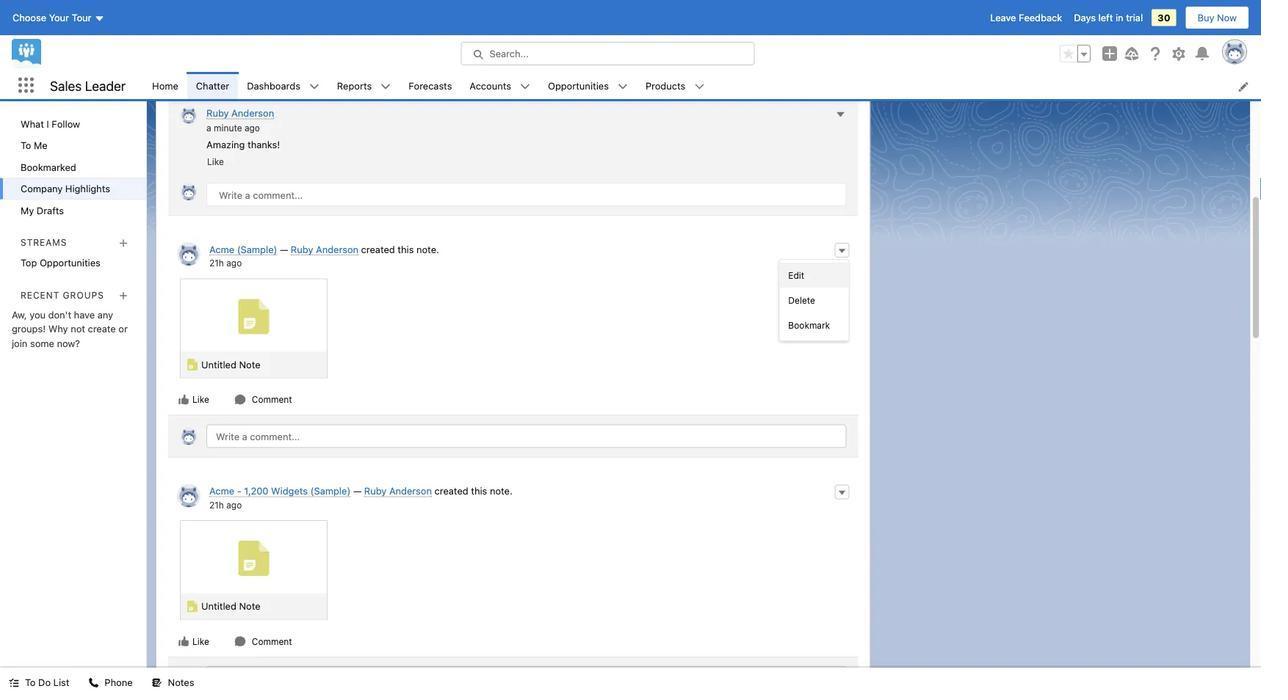 Task type: locate. For each thing, give the bounding box(es) containing it.
anderson inside acme - 1,200 widgets (sample) — ruby anderson created this note. 21h ago
[[389, 486, 432, 497]]

1 horizontal spatial ruby anderson link
[[291, 244, 358, 256]]

2 vertical spatial ago
[[226, 500, 242, 510]]

like for acme (sample)
[[192, 395, 209, 405]]

ago inside "acme (sample) — ruby anderson created this note. 21h ago"
[[226, 258, 242, 268]]

notes
[[168, 678, 194, 689]]

1 vertical spatial 21h ago link
[[209, 500, 242, 510]]

leader
[[85, 78, 126, 93]]

acme inside acme - 1,200 widgets (sample) — ruby anderson created this note. 21h ago
[[209, 486, 234, 497]]

1 vertical spatial comment
[[252, 637, 292, 647]]

text default image
[[309, 81, 319, 92], [178, 394, 189, 406], [178, 636, 189, 648], [234, 636, 246, 648], [9, 678, 19, 689], [88, 678, 99, 689], [152, 678, 162, 689]]

text default image inside to do list button
[[9, 678, 19, 689]]

reports
[[337, 80, 372, 91]]

note.
[[416, 244, 439, 255], [490, 486, 512, 497]]

2 comment button from the top
[[233, 635, 293, 648]]

21h right ruby anderson image
[[209, 500, 224, 510]]

do
[[38, 678, 51, 689]]

0 horizontal spatial note.
[[416, 244, 439, 255]]

choose
[[12, 12, 46, 23]]

0 vertical spatial like button
[[206, 156, 225, 167]]

ruby anderson, 21h ago element containing acme - 1,200 widgets (sample)
[[168, 476, 858, 657]]

1 vertical spatial acme
[[209, 486, 234, 497]]

0 vertical spatial untitled
[[201, 359, 236, 370]]

1 vertical spatial note
[[239, 601, 260, 612]]

days
[[1074, 12, 1096, 23]]

acme - 1,200 widgets (sample) — ruby anderson created this note. 21h ago
[[209, 486, 512, 510]]

2 untitled note from the top
[[201, 601, 260, 612]]

0 vertical spatial —
[[280, 244, 288, 255]]

0 vertical spatial ago
[[244, 123, 260, 133]]

2 vertical spatial ruby
[[364, 486, 387, 497]]

1 vertical spatial this
[[471, 486, 487, 497]]

1 vertical spatial 21h
[[209, 500, 224, 510]]

0 horizontal spatial anderson
[[231, 108, 274, 119]]

21h down acme (sample) link
[[209, 258, 224, 268]]

text default image inside accounts list item
[[520, 81, 530, 92]]

ruby anderson, 21h ago element
[[168, 234, 858, 415], [168, 476, 858, 657]]

text default image
[[381, 81, 391, 92], [520, 81, 530, 92], [618, 81, 628, 92], [694, 81, 705, 92], [234, 394, 246, 406]]

edit link
[[779, 263, 849, 288]]

anderson inside the ruby anderson a minute ago
[[231, 108, 274, 119]]

— inside acme - 1,200 widgets (sample) — ruby anderson created this note. 21h ago
[[353, 486, 362, 497]]

now?
[[57, 338, 80, 349]]

text default image inside comment button
[[234, 636, 246, 648]]

join
[[12, 338, 27, 349]]

2 comment from the top
[[252, 637, 292, 647]]

note
[[239, 359, 260, 370], [239, 601, 260, 612]]

21h inside acme - 1,200 widgets (sample) — ruby anderson created this note. 21h ago
[[209, 500, 224, 510]]

text default image for 'like' button associated with acme - 1,200 widgets (sample)
[[178, 636, 189, 648]]

ago up thanks!
[[244, 123, 260, 133]]

text default image inside opportunities list item
[[618, 81, 628, 92]]

1 horizontal spatial opportunities
[[548, 80, 609, 91]]

1 horizontal spatial note.
[[490, 486, 512, 497]]

menu inside ruby anderson, 21h ago element
[[779, 263, 849, 338]]

2 horizontal spatial anderson
[[389, 486, 432, 497]]

2 untitled from the top
[[201, 601, 236, 612]]

text default image inside products list item
[[694, 81, 705, 92]]

text default image inside notes button
[[152, 678, 162, 689]]

1 21h ago link from the top
[[209, 258, 242, 268]]

1 21h from the top
[[209, 258, 224, 268]]

0 horizontal spatial (sample)
[[237, 244, 277, 255]]

1 untitled note from the top
[[201, 359, 260, 370]]

minute
[[214, 123, 242, 133]]

0 vertical spatial (sample)
[[237, 244, 277, 255]]

note for (sample)
[[239, 359, 260, 370]]

1 vertical spatial ruby anderson link
[[291, 244, 358, 256]]

my drafts link
[[0, 200, 146, 221]]

0 horizontal spatial opportunities
[[40, 257, 101, 268]]

0 vertical spatial ruby anderson, 21h ago element
[[168, 234, 858, 415]]

groups
[[63, 290, 104, 300]]

1 horizontal spatial —
[[353, 486, 362, 497]]

like button
[[206, 156, 225, 167], [177, 393, 210, 407], [177, 635, 210, 648]]

ago down acme (sample) link
[[226, 258, 242, 268]]

0 vertical spatial note.
[[416, 244, 439, 255]]

me
[[34, 140, 48, 151]]

21h ago link
[[209, 258, 242, 268], [209, 500, 242, 510]]

why not create or join some now?
[[12, 324, 128, 349]]

2 vertical spatial like button
[[177, 635, 210, 648]]

ruby inside "acme (sample) — ruby anderson created this note. 21h ago"
[[291, 244, 313, 255]]

1 vertical spatial (sample)
[[310, 486, 351, 497]]

acme inside "acme (sample) — ruby anderson created this note. 21h ago"
[[209, 244, 234, 255]]

0 vertical spatial like
[[207, 156, 224, 167]]

ago
[[244, 123, 260, 133], [226, 258, 242, 268], [226, 500, 242, 510]]

0 vertical spatial created
[[361, 244, 395, 255]]

like button for acme (sample)
[[177, 393, 210, 407]]

0 horizontal spatial ruby anderson link
[[206, 108, 274, 119]]

0 horizontal spatial ruby
[[206, 108, 229, 119]]

ago inside acme - 1,200 widgets (sample) — ruby anderson created this note. 21h ago
[[226, 500, 242, 510]]

text default image inside 'reports' "list item"
[[381, 81, 391, 92]]

recent
[[21, 290, 60, 300]]

1 vertical spatial ruby
[[291, 244, 313, 255]]

bookmarked
[[21, 162, 76, 173]]

0 vertical spatial opportunities
[[548, 80, 609, 91]]

don't
[[48, 309, 71, 320]]

untitled
[[201, 359, 236, 370], [201, 601, 236, 612]]

menu
[[779, 263, 849, 338]]

2 horizontal spatial ruby anderson link
[[364, 486, 432, 498]]

opportunities link
[[539, 72, 618, 99]]

1 horizontal spatial (sample)
[[310, 486, 351, 497]]

choose your tour
[[12, 12, 91, 23]]

created inside acme - 1,200 widgets (sample) — ruby anderson created this note. 21h ago
[[434, 486, 468, 497]]

2 21h ago link from the top
[[209, 500, 242, 510]]

group
[[1060, 45, 1091, 62]]

streams
[[21, 238, 67, 248]]

ruby anderson image
[[180, 106, 198, 124], [180, 183, 198, 200], [177, 242, 200, 266], [180, 428, 198, 445]]

1 horizontal spatial this
[[471, 486, 487, 497]]

0 vertical spatial 21h
[[209, 258, 224, 268]]

1 vertical spatial —
[[353, 486, 362, 497]]

1 vertical spatial opportunities
[[40, 257, 101, 268]]

reports link
[[328, 72, 381, 99]]

21h
[[209, 258, 224, 268], [209, 500, 224, 510]]

1 ruby anderson, 21h ago element from the top
[[168, 234, 858, 415]]

— right widgets
[[353, 486, 362, 497]]

opportunities
[[548, 80, 609, 91], [40, 257, 101, 268]]

21h ago link down the '-'
[[209, 500, 242, 510]]

— right acme (sample) link
[[280, 244, 288, 255]]

1 vertical spatial untitled
[[201, 601, 236, 612]]

untitled for acme (sample)
[[201, 359, 236, 370]]

widgets
[[271, 486, 308, 497]]

home
[[152, 80, 178, 91]]

(sample)
[[237, 244, 277, 255], [310, 486, 351, 497]]

created
[[361, 244, 395, 255], [434, 486, 468, 497]]

text default image for products
[[694, 81, 705, 92]]

2 note from the top
[[239, 601, 260, 612]]

21h ago link for -
[[209, 500, 242, 510]]

acme for acme - 1,200 widgets (sample)
[[209, 486, 234, 497]]

text default image inside phone button
[[88, 678, 99, 689]]

1 horizontal spatial ruby
[[291, 244, 313, 255]]

1 horizontal spatial created
[[434, 486, 468, 497]]

buy
[[1198, 12, 1214, 23]]

choose your tour button
[[12, 6, 105, 29]]

bookmarked link
[[0, 156, 146, 178]]

text default image for notes button
[[152, 678, 162, 689]]

acme
[[209, 244, 234, 255], [209, 486, 234, 497]]

1 vertical spatial created
[[434, 486, 468, 497]]

ruby anderson link for acme - 1,200 widgets (sample)
[[364, 486, 432, 498]]

left
[[1098, 12, 1113, 23]]

list
[[143, 72, 1261, 99]]

0 vertical spatial untitled note
[[201, 359, 260, 370]]

reports list item
[[328, 72, 400, 99]]

2 vertical spatial ruby anderson link
[[364, 486, 432, 498]]

untitled note for (sample)
[[201, 359, 260, 370]]

2 vertical spatial like
[[192, 637, 209, 647]]

1 vertical spatial to
[[25, 678, 36, 689]]

1 untitled from the top
[[201, 359, 236, 370]]

1,200
[[244, 486, 268, 497]]

0 vertical spatial 21h ago link
[[209, 258, 242, 268]]

bookmark link
[[779, 313, 849, 338]]

(sample) inside acme - 1,200 widgets (sample) — ruby anderson created this note. 21h ago
[[310, 486, 351, 497]]

recent groups
[[21, 290, 104, 300]]

0 horizontal spatial —
[[280, 244, 288, 255]]

21h ago link down acme (sample) link
[[209, 258, 242, 268]]

2 acme from the top
[[209, 486, 234, 497]]

opportunities inside top opportunities link
[[40, 257, 101, 268]]

text default image for accounts
[[520, 81, 530, 92]]

2 ruby anderson, 21h ago element from the top
[[168, 476, 858, 657]]

products link
[[637, 72, 694, 99]]

some
[[30, 338, 54, 349]]

0 horizontal spatial this
[[398, 244, 414, 255]]

create
[[88, 324, 116, 335]]

to left do in the bottom left of the page
[[25, 678, 36, 689]]

1 horizontal spatial anderson
[[316, 244, 358, 255]]

0 vertical spatial to
[[21, 140, 31, 151]]

to do list button
[[0, 668, 78, 698]]

0 vertical spatial ruby
[[206, 108, 229, 119]]

forecasts
[[408, 80, 452, 91]]

0 vertical spatial anderson
[[231, 108, 274, 119]]

to inside button
[[25, 678, 36, 689]]

1 vertical spatial comment button
[[233, 635, 293, 648]]

top opportunities link
[[0, 252, 146, 274]]

to for to do list
[[25, 678, 36, 689]]

ruby
[[206, 108, 229, 119], [291, 244, 313, 255], [364, 486, 387, 497]]

1 acme from the top
[[209, 244, 234, 255]]

1 comment button from the top
[[233, 393, 293, 407]]

21h inside "acme (sample) — ruby anderson created this note. 21h ago"
[[209, 258, 224, 268]]

0 horizontal spatial created
[[361, 244, 395, 255]]

2 horizontal spatial ruby
[[364, 486, 387, 497]]

1 note from the top
[[239, 359, 260, 370]]

1 vertical spatial ago
[[226, 258, 242, 268]]

untitled for acme - 1,200 widgets (sample)
[[201, 601, 236, 612]]

have
[[74, 309, 95, 320]]

0 vertical spatial acme
[[209, 244, 234, 255]]

opportunities down search... button
[[548, 80, 609, 91]]

thanks!
[[248, 139, 280, 150]]

1 vertical spatial untitled note
[[201, 601, 260, 612]]

untitled note for -
[[201, 601, 260, 612]]

0 vertical spatial comment
[[252, 395, 292, 405]]

acme (sample) link
[[209, 244, 277, 256]]

to
[[21, 140, 31, 151], [25, 678, 36, 689]]

ruby anderson link for acme (sample)
[[291, 244, 358, 256]]

1 vertical spatial ruby anderson, 21h ago element
[[168, 476, 858, 657]]

ruby inside acme - 1,200 widgets (sample) — ruby anderson created this note. 21h ago
[[364, 486, 387, 497]]

2 21h from the top
[[209, 500, 224, 510]]

0 vertical spatial comment button
[[233, 393, 293, 407]]

ago down the '-'
[[226, 500, 242, 510]]

ruby anderson image
[[177, 484, 200, 508]]

2 vertical spatial anderson
[[389, 486, 432, 497]]

comment
[[252, 395, 292, 405], [252, 637, 292, 647]]

0 vertical spatial this
[[398, 244, 414, 255]]

30
[[1158, 12, 1170, 23]]

1 vertical spatial like button
[[177, 393, 210, 407]]

0 vertical spatial note
[[239, 359, 260, 370]]

1 vertical spatial like
[[192, 395, 209, 405]]

to me
[[21, 140, 48, 151]]

1 vertical spatial anderson
[[316, 244, 358, 255]]

acme for acme (sample)
[[209, 244, 234, 255]]

opportunities down streams
[[40, 257, 101, 268]]

1 comment from the top
[[252, 395, 292, 405]]

text default image inside the dashboards list item
[[309, 81, 319, 92]]

Write a comment... text field
[[206, 425, 846, 448]]

products list item
[[637, 72, 713, 99]]

menu containing edit
[[779, 263, 849, 338]]

anderson
[[231, 108, 274, 119], [316, 244, 358, 255], [389, 486, 432, 497]]

—
[[280, 244, 288, 255], [353, 486, 362, 497]]

1 vertical spatial note.
[[490, 486, 512, 497]]

ruby anderson a minute ago
[[206, 108, 274, 133]]

to left me
[[21, 140, 31, 151]]



Task type: vqa. For each thing, say whether or not it's contained in the screenshot.
sold?
no



Task type: describe. For each thing, give the bounding box(es) containing it.
note. inside "acme (sample) — ruby anderson created this note. 21h ago"
[[416, 244, 439, 255]]

note. inside acme - 1,200 widgets (sample) — ruby anderson created this note. 21h ago
[[490, 486, 512, 497]]

your
[[49, 12, 69, 23]]

streams link
[[21, 238, 67, 248]]

i
[[47, 118, 49, 129]]

comment for 1,200
[[252, 637, 292, 647]]

like inside amazing thanks! like
[[207, 156, 224, 167]]

opportunities inside opportunities "link"
[[548, 80, 609, 91]]

amazing thanks! like
[[206, 139, 280, 167]]

trial
[[1126, 12, 1143, 23]]

notes button
[[143, 668, 203, 698]]

buy now button
[[1185, 6, 1249, 29]]

not
[[71, 324, 85, 335]]

dashboards list item
[[238, 72, 328, 99]]

ruby inside the ruby anderson a minute ago
[[206, 108, 229, 119]]

top opportunities
[[21, 257, 101, 268]]

opportunities list item
[[539, 72, 637, 99]]

drafts
[[37, 205, 64, 216]]

delete link
[[779, 288, 849, 313]]

to me link
[[0, 135, 146, 156]]

text default image inside comment button
[[234, 394, 246, 406]]

comment for —
[[252, 395, 292, 405]]

a
[[206, 123, 211, 133]]

text default image for to do list button
[[9, 678, 19, 689]]

comment button for —
[[233, 393, 293, 407]]

dashboards link
[[238, 72, 309, 99]]

company highlights
[[21, 183, 110, 194]]

like button for acme - 1,200 widgets (sample)
[[177, 635, 210, 648]]

or
[[118, 324, 128, 335]]

accounts link
[[461, 72, 520, 99]]

any
[[97, 309, 113, 320]]

text default image for acme (sample) 'like' button
[[178, 394, 189, 406]]

text default image for reports
[[381, 81, 391, 92]]

what
[[21, 118, 44, 129]]

dashboards
[[247, 80, 300, 91]]

days left in trial
[[1074, 12, 1143, 23]]

company
[[21, 183, 63, 194]]

like for acme - 1,200 widgets (sample)
[[192, 637, 209, 647]]

phone
[[105, 678, 133, 689]]

0 vertical spatial ruby anderson link
[[206, 108, 274, 119]]

(sample) inside "acme (sample) — ruby anderson created this note. 21h ago"
[[237, 244, 277, 255]]

highlights
[[65, 183, 110, 194]]

bookmark
[[788, 320, 830, 331]]

top
[[21, 257, 37, 268]]

what i follow
[[21, 118, 80, 129]]

search... button
[[461, 42, 755, 65]]

leave feedback
[[990, 12, 1062, 23]]

company highlights link
[[0, 178, 146, 200]]

text default image for opportunities
[[618, 81, 628, 92]]

you
[[30, 309, 46, 320]]

note for -
[[239, 601, 260, 612]]

buy now
[[1198, 12, 1237, 23]]

sales
[[50, 78, 82, 93]]

recent groups link
[[21, 290, 104, 300]]

acme (sample) — ruby anderson created this note. 21h ago
[[209, 244, 439, 268]]

comment button for 1,200
[[233, 635, 293, 648]]

anderson inside "acme (sample) — ruby anderson created this note. 21h ago"
[[316, 244, 358, 255]]

to for to me
[[21, 140, 31, 151]]

aw, you don't have any groups!
[[12, 309, 113, 335]]

in
[[1116, 12, 1123, 23]]

to do list
[[25, 678, 69, 689]]

aw,
[[12, 309, 27, 320]]

accounts list item
[[461, 72, 539, 99]]

groups!
[[12, 324, 46, 335]]

list
[[53, 678, 69, 689]]

ago inside the ruby anderson a minute ago
[[244, 123, 260, 133]]

ruby anderson, 21h ago element containing acme (sample)
[[168, 234, 858, 415]]

created inside "acme (sample) — ruby anderson created this note. 21h ago"
[[361, 244, 395, 255]]

amazing
[[206, 139, 245, 150]]

delete
[[788, 295, 815, 306]]

Write a comment... text field
[[206, 183, 846, 206]]

my
[[21, 205, 34, 216]]

leave
[[990, 12, 1016, 23]]

search...
[[489, 48, 529, 59]]

text default image for phone button
[[88, 678, 99, 689]]

tour
[[72, 12, 91, 23]]

sales leader
[[50, 78, 126, 93]]

list containing home
[[143, 72, 1261, 99]]

accounts
[[470, 80, 511, 91]]

-
[[237, 486, 241, 497]]

chatter link
[[187, 72, 238, 99]]

feedback
[[1019, 12, 1062, 23]]

forecasts link
[[400, 72, 461, 99]]

leave feedback link
[[990, 12, 1062, 23]]

this inside acme - 1,200 widgets (sample) — ruby anderson created this note. 21h ago
[[471, 486, 487, 497]]

edit
[[788, 270, 804, 281]]

this inside "acme (sample) — ruby anderson created this note. 21h ago"
[[398, 244, 414, 255]]

chatter
[[196, 80, 229, 91]]

phone button
[[80, 668, 141, 698]]

home link
[[143, 72, 187, 99]]

21h ago link for (sample)
[[209, 258, 242, 268]]

why
[[48, 324, 68, 335]]

follow
[[52, 118, 80, 129]]

— inside "acme (sample) — ruby anderson created this note. 21h ago"
[[280, 244, 288, 255]]

products
[[646, 80, 686, 91]]

my drafts
[[21, 205, 64, 216]]

acme - 1,200 widgets (sample) link
[[209, 486, 351, 498]]

what i follow link
[[0, 113, 146, 135]]



